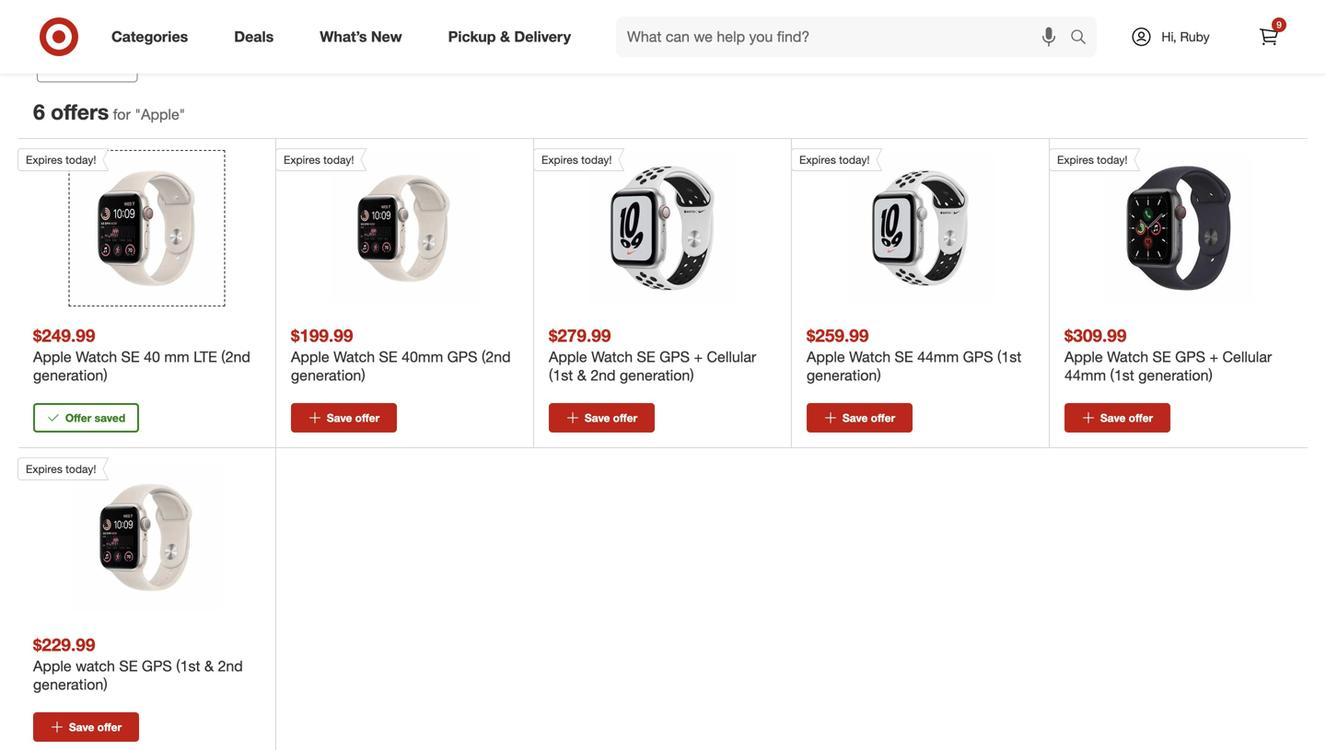 Task type: locate. For each thing, give the bounding box(es) containing it.
save down "$309.99 apple watch se gps + cellular 44mm (1st generation)"
[[1101, 411, 1126, 425]]

se inside $279.99 apple watch se gps + cellular (1st & 2nd generation)
[[637, 348, 656, 366]]

$259.99 apple watch se 44mm gps (1st generation)
[[807, 325, 1022, 385]]

save offer for $259.99
[[843, 411, 896, 425]]

2 vertical spatial &
[[204, 658, 214, 676]]

cellular for $279.99
[[707, 348, 757, 366]]

apple down $249.99
[[33, 348, 72, 366]]

today!
[[66, 153, 96, 167], [324, 153, 354, 167], [582, 153, 612, 167], [840, 153, 870, 167], [1098, 153, 1128, 167], [66, 463, 96, 476]]

expires for $199.99
[[284, 153, 320, 167]]

save offer button for $229.99
[[33, 713, 139, 743]]

watch down $249.99
[[76, 348, 117, 366]]

save down $279.99 apple watch se gps + cellular (1st & 2nd generation)
[[585, 411, 610, 425]]

2 + from the left
[[1210, 348, 1219, 366]]

0 vertical spatial 2nd
[[591, 367, 616, 385]]

watch
[[76, 348, 117, 366], [334, 348, 375, 366], [592, 348, 633, 366], [850, 348, 891, 366], [1108, 348, 1149, 366]]

se for $309.99
[[1153, 348, 1172, 366]]

0 horizontal spatial +
[[694, 348, 703, 366]]

apple for $259.99
[[807, 348, 846, 366]]

gps inside $279.99 apple watch se gps + cellular (1st & 2nd generation)
[[660, 348, 690, 366]]

(2nd right 40mm at the left top of page
[[482, 348, 511, 366]]

offer down $199.99 apple watch se 40mm gps (2nd generation)
[[355, 411, 380, 425]]

watch down $279.99
[[592, 348, 633, 366]]

1 " from the left
[[135, 105, 141, 123]]

generation) inside '$259.99 apple watch se 44mm gps (1st generation)'
[[807, 367, 881, 385]]

pickup & delivery
[[448, 28, 571, 46]]

save offer down $199.99 apple watch se 40mm gps (2nd generation)
[[327, 411, 380, 425]]

2nd
[[591, 367, 616, 385], [218, 658, 243, 676]]

deals link
[[219, 17, 297, 57]]

2 watch from the left
[[334, 348, 375, 366]]

se for $279.99
[[637, 348, 656, 366]]

offer down "$309.99 apple watch se gps + cellular 44mm (1st generation)"
[[1129, 411, 1154, 425]]

expires for $229.99
[[26, 463, 62, 476]]

save offer down "watch" on the left bottom of page
[[69, 721, 122, 735]]

(1st inside $279.99 apple watch se gps + cellular (1st & 2nd generation)
[[549, 367, 573, 385]]

watch down $259.99 at the right top
[[850, 348, 891, 366]]

cellular
[[707, 348, 757, 366], [1223, 348, 1273, 366]]

watch for $249.99
[[76, 348, 117, 366]]

1 vertical spatial 2nd
[[218, 658, 243, 676]]

(1st
[[998, 348, 1022, 366], [549, 367, 573, 385], [1111, 367, 1135, 385], [176, 658, 200, 676]]

1 horizontal spatial +
[[1210, 348, 1219, 366]]

0 vertical spatial 44mm
[[918, 348, 959, 366]]

watch for $259.99
[[850, 348, 891, 366]]

save
[[327, 411, 352, 425], [585, 411, 610, 425], [843, 411, 868, 425], [1101, 411, 1126, 425], [69, 721, 94, 735]]

cellular inside $279.99 apple watch se gps + cellular (1st & 2nd generation)
[[707, 348, 757, 366]]

save offer button down "$309.99 apple watch se gps + cellular 44mm (1st generation)"
[[1065, 404, 1171, 433]]

$279.99
[[549, 325, 611, 346]]

1 horizontal spatial "
[[179, 105, 185, 123]]

(2nd right lte at the left of the page
[[221, 348, 250, 366]]

se inside "$309.99 apple watch se gps + cellular 44mm (1st generation)"
[[1153, 348, 1172, 366]]

1 watch from the left
[[76, 348, 117, 366]]

offer down $279.99 apple watch se gps + cellular (1st & 2nd generation)
[[613, 411, 638, 425]]

generation) inside $229.99 apple watch se gps (1st & 2nd generation)
[[33, 676, 107, 694]]

today! for $309.99
[[1098, 153, 1128, 167]]

expires
[[26, 153, 62, 167], [284, 153, 320, 167], [542, 153, 578, 167], [800, 153, 836, 167], [1058, 153, 1094, 167], [26, 463, 62, 476]]

6 offer s for " apple "
[[33, 99, 185, 125]]

expires today! for $279.99
[[542, 153, 612, 167]]

40mm
[[402, 348, 443, 366]]

save offer
[[327, 411, 380, 425], [585, 411, 638, 425], [843, 411, 896, 425], [1101, 411, 1154, 425], [69, 721, 122, 735]]

apple inside the $249.99 apple watch se 40 mm lte (2nd generation)
[[33, 348, 72, 366]]

apple down $229.99
[[33, 658, 72, 676]]

saved
[[95, 411, 125, 425]]

gps inside $199.99 apple watch se 40mm gps (2nd generation)
[[447, 348, 478, 366]]

generation)
[[33, 367, 107, 385], [291, 367, 365, 385], [620, 367, 694, 385], [807, 367, 881, 385], [1139, 367, 1213, 385], [33, 676, 107, 694]]

1 horizontal spatial cellular
[[1223, 348, 1273, 366]]

expires for $309.99
[[1058, 153, 1094, 167]]

apple down $199.99
[[291, 348, 330, 366]]

pickup
[[448, 28, 496, 46]]

expires today! button for $259.99
[[791, 148, 996, 303]]

save offer for $279.99
[[585, 411, 638, 425]]

offer for $229.99
[[97, 721, 122, 735]]

apple inside "$309.99 apple watch se gps + cellular 44mm (1st generation)"
[[1065, 348, 1104, 366]]

$309.99
[[1065, 325, 1127, 346]]

watch inside $199.99 apple watch se 40mm gps (2nd generation)
[[334, 348, 375, 366]]

1 + from the left
[[694, 348, 703, 366]]

save offer button for $199.99
[[291, 404, 397, 433]]

expires today! button for $229.99
[[18, 458, 222, 613]]

for
[[113, 105, 131, 123]]

watch down $199.99
[[334, 348, 375, 366]]

4 watch from the left
[[850, 348, 891, 366]]

generation) inside $279.99 apple watch se gps + cellular (1st & 2nd generation)
[[620, 367, 694, 385]]

save down "watch" on the left bottom of page
[[69, 721, 94, 735]]

save offer down '$259.99 apple watch se 44mm gps (1st generation)'
[[843, 411, 896, 425]]

+ inside "$309.99 apple watch se gps + cellular 44mm (1st generation)"
[[1210, 348, 1219, 366]]

save offer button down $199.99 apple watch se 40mm gps (2nd generation)
[[291, 404, 397, 433]]

hi,
[[1162, 29, 1177, 45]]

+
[[694, 348, 703, 366], [1210, 348, 1219, 366]]

1 horizontal spatial &
[[500, 28, 510, 46]]

offer for $279.99
[[613, 411, 638, 425]]

(2nd
[[221, 348, 250, 366], [482, 348, 511, 366]]

cellular inside "$309.99 apple watch se gps + cellular 44mm (1st generation)"
[[1223, 348, 1273, 366]]

what's new
[[320, 28, 402, 46]]

1 cellular from the left
[[707, 348, 757, 366]]

(1st inside $229.99 apple watch se gps (1st & 2nd generation)
[[176, 658, 200, 676]]

save offer button down '$259.99 apple watch se 44mm gps (1st generation)'
[[807, 404, 913, 433]]

today! for $259.99
[[840, 153, 870, 167]]

1 horizontal spatial 2nd
[[591, 367, 616, 385]]

0 horizontal spatial (2nd
[[221, 348, 250, 366]]

save offer button down $279.99 apple watch se gps + cellular (1st & 2nd generation)
[[549, 404, 655, 433]]

offer
[[65, 411, 92, 425]]

save down $259.99 at the right top
[[843, 411, 868, 425]]

watch inside the $249.99 apple watch se 40 mm lte (2nd generation)
[[76, 348, 117, 366]]

44mm inside "$309.99 apple watch se gps + cellular 44mm (1st generation)"
[[1065, 367, 1107, 385]]

0 horizontal spatial "
[[135, 105, 141, 123]]

apple inside $229.99 apple watch se gps (1st & 2nd generation)
[[33, 658, 72, 676]]

expires today!
[[26, 153, 96, 167], [284, 153, 354, 167], [542, 153, 612, 167], [800, 153, 870, 167], [1058, 153, 1128, 167], [26, 463, 96, 476]]

1 (2nd from the left
[[221, 348, 250, 366]]

watch inside '$259.99 apple watch se 44mm gps (1st generation)'
[[850, 348, 891, 366]]

apple down $279.99
[[549, 348, 588, 366]]

apple right the for
[[141, 105, 179, 123]]

gps
[[447, 348, 478, 366], [660, 348, 690, 366], [963, 348, 994, 366], [1176, 348, 1206, 366], [142, 658, 172, 676]]

1 horizontal spatial 44mm
[[1065, 367, 1107, 385]]

se for $199.99
[[379, 348, 398, 366]]

apple
[[141, 105, 179, 123], [33, 348, 72, 366], [291, 348, 330, 366], [549, 348, 588, 366], [807, 348, 846, 366], [1065, 348, 1104, 366], [33, 658, 72, 676]]

5 watch from the left
[[1108, 348, 1149, 366]]

gps inside "$309.99 apple watch se gps + cellular 44mm (1st generation)"
[[1176, 348, 1206, 366]]

9
[[1277, 19, 1282, 30]]

offer down '$259.99 apple watch se 44mm gps (1st generation)'
[[871, 411, 896, 425]]

watch inside "$309.99 apple watch se gps + cellular 44mm (1st generation)"
[[1108, 348, 1149, 366]]

apple down $259.99 at the right top
[[807, 348, 846, 366]]

apple for $279.99
[[549, 348, 588, 366]]

offer saved
[[65, 411, 125, 425]]

generation) inside $199.99 apple watch se 40mm gps (2nd generation)
[[291, 367, 365, 385]]

apple for $309.99
[[1065, 348, 1104, 366]]

categories link
[[96, 17, 211, 57]]

se inside $229.99 apple watch se gps (1st & 2nd generation)
[[119, 658, 138, 676]]

watch inside $279.99 apple watch se gps + cellular (1st & 2nd generation)
[[592, 348, 633, 366]]

se inside $199.99 apple watch se 40mm gps (2nd generation)
[[379, 348, 398, 366]]

0 horizontal spatial &
[[204, 658, 214, 676]]

2nd inside $279.99 apple watch se gps + cellular (1st & 2nd generation)
[[591, 367, 616, 385]]

2 horizontal spatial &
[[577, 367, 587, 385]]

offer
[[51, 99, 98, 125], [355, 411, 380, 425], [613, 411, 638, 425], [871, 411, 896, 425], [1129, 411, 1154, 425], [97, 721, 122, 735]]

expires today! button
[[18, 148, 222, 303], [275, 148, 480, 303], [533, 148, 738, 303], [791, 148, 996, 303], [1049, 148, 1254, 303], [18, 458, 222, 613]]

se
[[121, 348, 140, 366], [379, 348, 398, 366], [637, 348, 656, 366], [895, 348, 914, 366], [1153, 348, 1172, 366], [119, 658, 138, 676]]

se inside '$259.99 apple watch se 44mm gps (1st generation)'
[[895, 348, 914, 366]]

0 horizontal spatial cellular
[[707, 348, 757, 366]]

save offer down "$309.99 apple watch se gps + cellular 44mm (1st generation)"
[[1101, 411, 1154, 425]]

se inside the $249.99 apple watch se 40 mm lte (2nd generation)
[[121, 348, 140, 366]]

+ inside $279.99 apple watch se gps + cellular (1st & 2nd generation)
[[694, 348, 703, 366]]

delivery
[[515, 28, 571, 46]]

"
[[135, 105, 141, 123], [179, 105, 185, 123]]

0 horizontal spatial 2nd
[[218, 658, 243, 676]]

2 (2nd from the left
[[482, 348, 511, 366]]

watch down $309.99
[[1108, 348, 1149, 366]]

44mm
[[918, 348, 959, 366], [1065, 367, 1107, 385]]

save offer down $279.99 apple watch se gps + cellular (1st & 2nd generation)
[[585, 411, 638, 425]]

2 cellular from the left
[[1223, 348, 1273, 366]]

save offer button
[[291, 404, 397, 433], [549, 404, 655, 433], [807, 404, 913, 433], [1065, 404, 1171, 433], [33, 713, 139, 743]]

gps inside '$259.99 apple watch se 44mm gps (1st generation)'
[[963, 348, 994, 366]]

0 vertical spatial &
[[500, 28, 510, 46]]

1 vertical spatial 44mm
[[1065, 367, 1107, 385]]

gps inside $229.99 apple watch se gps (1st & 2nd generation)
[[142, 658, 172, 676]]

save offer button down "watch" on the left bottom of page
[[33, 713, 139, 743]]

apple inside $199.99 apple watch se 40mm gps (2nd generation)
[[291, 348, 330, 366]]

+ for $309.99
[[1210, 348, 1219, 366]]

save down $199.99
[[327, 411, 352, 425]]

40
[[144, 348, 160, 366]]

apple down $309.99
[[1065, 348, 1104, 366]]

1 horizontal spatial (2nd
[[482, 348, 511, 366]]

$309.99 apple watch se gps + cellular 44mm (1st generation)
[[1065, 325, 1273, 385]]

apple inside $279.99 apple watch se gps + cellular (1st & 2nd generation)
[[549, 348, 588, 366]]

expires for $279.99
[[542, 153, 578, 167]]

&
[[500, 28, 510, 46], [577, 367, 587, 385], [204, 658, 214, 676]]

3 watch from the left
[[592, 348, 633, 366]]

offer down "watch" on the left bottom of page
[[97, 721, 122, 735]]

apple inside '$259.99 apple watch se 44mm gps (1st generation)'
[[807, 348, 846, 366]]

1 vertical spatial &
[[577, 367, 587, 385]]

today! for $249.99
[[66, 153, 96, 167]]

se for $259.99
[[895, 348, 914, 366]]

0 horizontal spatial 44mm
[[918, 348, 959, 366]]



Task type: describe. For each thing, give the bounding box(es) containing it.
search
[[1062, 30, 1107, 48]]

44mm inside '$259.99 apple watch se 44mm gps (1st generation)'
[[918, 348, 959, 366]]

lte
[[194, 348, 217, 366]]

s
[[98, 99, 109, 125]]

deals
[[234, 28, 274, 46]]

today! for $229.99
[[66, 463, 96, 476]]

apple for $249.99
[[33, 348, 72, 366]]

+ for $279.99
[[694, 348, 703, 366]]

new
[[371, 28, 402, 46]]

save offer for $309.99
[[1101, 411, 1154, 425]]

expires today! button for $309.99
[[1049, 148, 1254, 303]]

save for $309.99
[[1101, 411, 1126, 425]]

mm
[[164, 348, 189, 366]]

what's
[[320, 28, 367, 46]]

cellular for $309.99
[[1223, 348, 1273, 366]]

offer for $259.99
[[871, 411, 896, 425]]

expires today! for $259.99
[[800, 153, 870, 167]]

$279.99 apple watch se gps + cellular (1st & 2nd generation)
[[549, 325, 757, 385]]

save offer for $229.99
[[69, 721, 122, 735]]

& inside $229.99 apple watch se gps (1st & 2nd generation)
[[204, 658, 214, 676]]

$199.99 apple watch se 40mm gps (2nd generation)
[[291, 325, 511, 385]]

expires for $259.99
[[800, 153, 836, 167]]

expires today! for $309.99
[[1058, 153, 1128, 167]]

(2nd inside the $249.99 apple watch se 40 mm lte (2nd generation)
[[221, 348, 250, 366]]

se for $229.99
[[119, 658, 138, 676]]

expires today! button for $249.99
[[18, 148, 222, 303]]

expires today! button for $199.99
[[275, 148, 480, 303]]

What can we help you find? suggestions appear below search field
[[616, 17, 1075, 57]]

(2nd inside $199.99 apple watch se 40mm gps (2nd generation)
[[482, 348, 511, 366]]

save for $259.99
[[843, 411, 868, 425]]

save for $229.99
[[69, 721, 94, 735]]

apple for $199.99
[[291, 348, 330, 366]]

6
[[33, 99, 45, 125]]

$249.99 apple watch se 40 mm lte (2nd generation)
[[33, 325, 250, 385]]

gps for $309.99
[[1176, 348, 1206, 366]]

offer right 6
[[51, 99, 98, 125]]

watch for $279.99
[[592, 348, 633, 366]]

expires today! for $229.99
[[26, 463, 96, 476]]

apple for $229.99
[[33, 658, 72, 676]]

9 link
[[1249, 17, 1290, 57]]

gps for $279.99
[[660, 348, 690, 366]]

watch for $199.99
[[334, 348, 375, 366]]

(1st inside '$259.99 apple watch se 44mm gps (1st generation)'
[[998, 348, 1022, 366]]

gps for $229.99
[[142, 658, 172, 676]]

what's new link
[[304, 17, 425, 57]]

se for $249.99
[[121, 348, 140, 366]]

offer for $199.99
[[355, 411, 380, 425]]

expires today! for $249.99
[[26, 153, 96, 167]]

$229.99 apple watch se gps (1st & 2nd generation)
[[33, 635, 243, 694]]

search button
[[1062, 17, 1107, 61]]

save for $199.99
[[327, 411, 352, 425]]

today! for $199.99
[[324, 153, 354, 167]]

expires for $249.99
[[26, 153, 62, 167]]

categories
[[111, 28, 188, 46]]

hi, ruby
[[1162, 29, 1210, 45]]

save offer button for $279.99
[[549, 404, 655, 433]]

pickup & delivery link
[[433, 17, 594, 57]]

save offer button for $309.99
[[1065, 404, 1171, 433]]

save offer for $199.99
[[327, 411, 380, 425]]

expires today! button for $279.99
[[533, 148, 738, 303]]

today! for $279.99
[[582, 153, 612, 167]]

2 " from the left
[[179, 105, 185, 123]]

generation) inside the $249.99 apple watch se 40 mm lte (2nd generation)
[[33, 367, 107, 385]]

ruby
[[1181, 29, 1210, 45]]

offer for $309.99
[[1129, 411, 1154, 425]]

generation) inside "$309.99 apple watch se gps + cellular 44mm (1st generation)"
[[1139, 367, 1213, 385]]

& inside $279.99 apple watch se gps + cellular (1st & 2nd generation)
[[577, 367, 587, 385]]

expires today! for $199.99
[[284, 153, 354, 167]]

watch
[[76, 658, 115, 676]]

& inside pickup & delivery link
[[500, 28, 510, 46]]

(1st inside "$309.99 apple watch se gps + cellular 44mm (1st generation)"
[[1111, 367, 1135, 385]]

$259.99
[[807, 325, 869, 346]]

2nd inside $229.99 apple watch se gps (1st & 2nd generation)
[[218, 658, 243, 676]]

save offer button for $259.99
[[807, 404, 913, 433]]

$199.99
[[291, 325, 353, 346]]

save for $279.99
[[585, 411, 610, 425]]

apple inside the 6 offer s for " apple "
[[141, 105, 179, 123]]

offer saved button
[[33, 404, 139, 433]]

$229.99
[[33, 635, 95, 656]]

watch for $309.99
[[1108, 348, 1149, 366]]

$249.99
[[33, 325, 95, 346]]



Task type: vqa. For each thing, say whether or not it's contained in the screenshot.
Deals
yes



